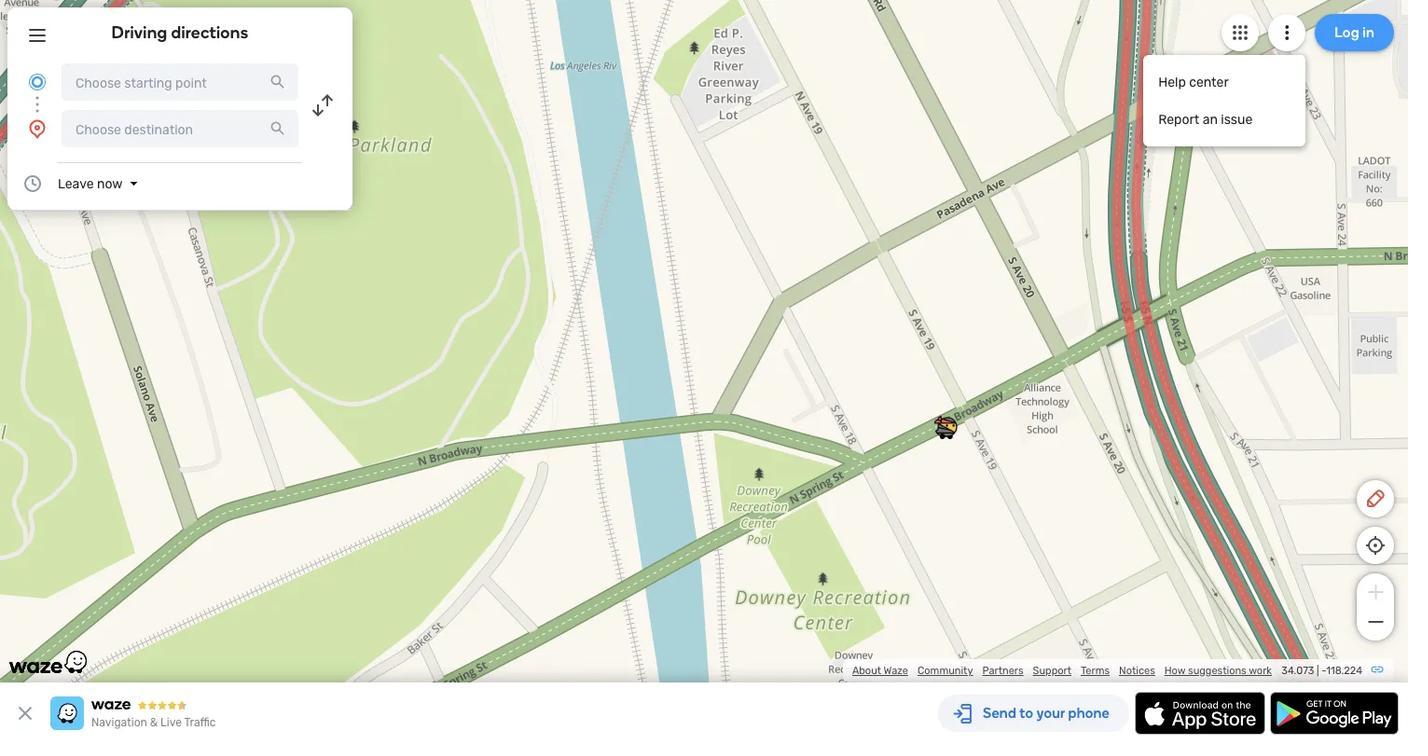 Task type: locate. For each thing, give the bounding box(es) containing it.
partners
[[983, 665, 1024, 677]]

leave now
[[58, 176, 123, 191]]

directions
[[171, 22, 249, 42]]

support link
[[1033, 665, 1072, 677]]

navigation
[[91, 717, 147, 730]]

waze
[[884, 665, 909, 677]]

terms
[[1081, 665, 1110, 677]]

&
[[150, 717, 158, 730]]

terms link
[[1081, 665, 1110, 677]]

118.224
[[1327, 665, 1363, 677]]

notices
[[1120, 665, 1156, 677]]

driving
[[112, 22, 167, 42]]

clock image
[[21, 173, 44, 195]]

location image
[[26, 118, 49, 140]]

live
[[161, 717, 182, 730]]



Task type: vqa. For each thing, say whether or not it's contained in the screenshot.
Latviešu
no



Task type: describe. For each thing, give the bounding box(es) containing it.
how suggestions work link
[[1165, 665, 1273, 677]]

Choose destination text field
[[62, 110, 299, 147]]

support
[[1033, 665, 1072, 677]]

zoom in image
[[1364, 581, 1388, 604]]

suggestions
[[1189, 665, 1247, 677]]

link image
[[1371, 662, 1385, 677]]

how
[[1165, 665, 1186, 677]]

about
[[853, 665, 882, 677]]

work
[[1249, 665, 1273, 677]]

navigation & live traffic
[[91, 717, 216, 730]]

community link
[[918, 665, 974, 677]]

34.073 | -118.224
[[1282, 665, 1363, 677]]

x image
[[14, 703, 36, 725]]

pencil image
[[1365, 488, 1387, 510]]

community
[[918, 665, 974, 677]]

traffic
[[184, 717, 216, 730]]

leave
[[58, 176, 94, 191]]

notices link
[[1120, 665, 1156, 677]]

partners link
[[983, 665, 1024, 677]]

about waze link
[[853, 665, 909, 677]]

-
[[1322, 665, 1327, 677]]

current location image
[[26, 71, 49, 93]]

zoom out image
[[1364, 611, 1388, 633]]

now
[[97, 176, 123, 191]]

|
[[1317, 665, 1320, 677]]

driving directions
[[112, 22, 249, 42]]

34.073
[[1282, 665, 1315, 677]]

about waze community partners support terms notices how suggestions work
[[853, 665, 1273, 677]]

Choose starting point text field
[[62, 63, 299, 101]]



